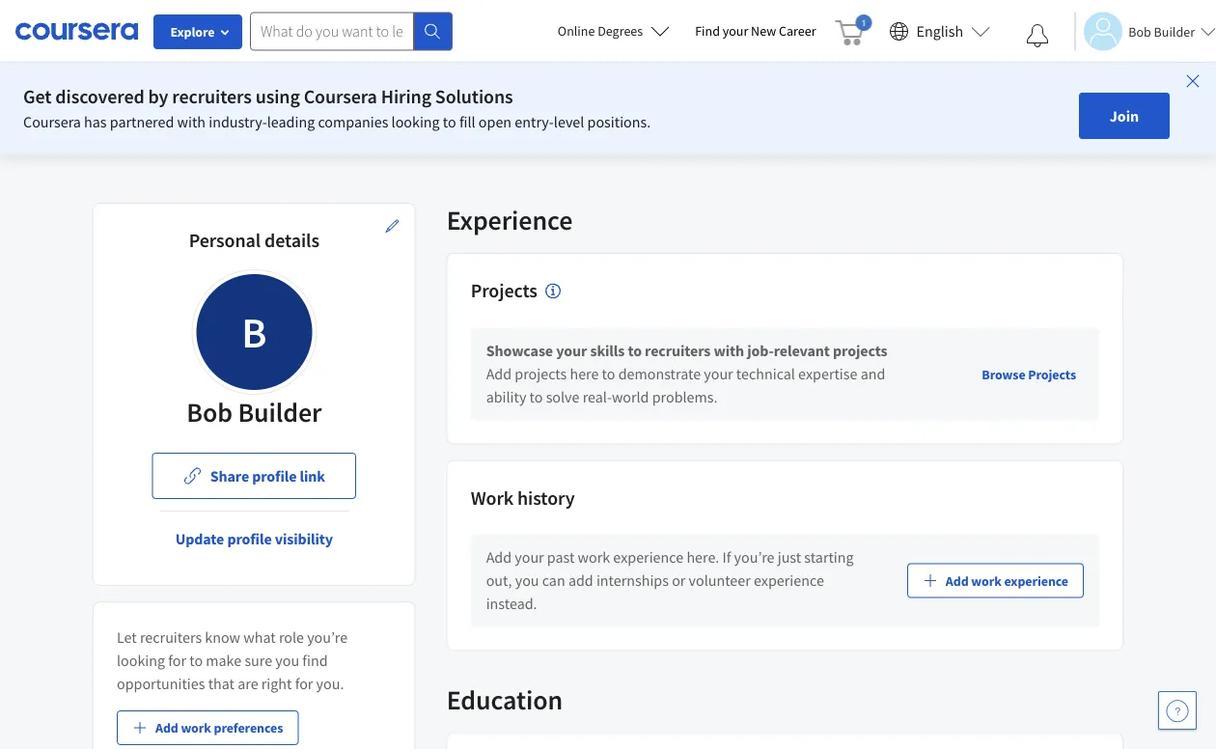 Task type: describe. For each thing, give the bounding box(es) containing it.
job-
[[747, 341, 774, 361]]

just
[[778, 548, 801, 567]]

you're inside let recruiters know what role you're looking for to make sure you find opportunities that are right for you.
[[307, 628, 348, 647]]

personal details
[[189, 228, 320, 252]]

get discovered by recruiters using coursera hiring solutions coursera has partnered with industry-leading companies looking to fill open entry-level positions.
[[23, 84, 651, 131]]

bob builder inside popup button
[[1129, 23, 1195, 40]]

1 vertical spatial bob
[[187, 395, 233, 429]]

that
[[208, 674, 235, 693]]

add work preferences
[[155, 719, 283, 737]]

english button
[[882, 0, 998, 63]]

expertise
[[799, 365, 858, 384]]

work for add work preferences
[[181, 719, 211, 737]]

right
[[261, 674, 292, 693]]

0 vertical spatial projects
[[471, 279, 538, 303]]

relevant
[[774, 341, 830, 361]]

your for work
[[515, 548, 544, 567]]

1 horizontal spatial for
[[295, 674, 313, 693]]

role
[[279, 628, 304, 647]]

industry-
[[209, 112, 267, 131]]

update
[[175, 529, 224, 548]]

here
[[570, 365, 599, 384]]

instead.
[[486, 594, 537, 614]]

history
[[518, 486, 575, 510]]

level
[[554, 112, 584, 131]]

solutions
[[435, 84, 513, 109]]

you're inside add your past work experience here. if you're just starting out, you can add internships or volunteer experience instead.
[[734, 548, 775, 567]]

volunteer
[[689, 571, 751, 591]]

share
[[210, 466, 249, 486]]

can
[[542, 571, 565, 591]]

information about the projects section image
[[545, 284, 561, 299]]

add work preferences button
[[117, 711, 299, 745]]

fill
[[459, 112, 476, 131]]

past
[[547, 548, 575, 567]]

profile for share
[[252, 466, 297, 486]]

get
[[23, 84, 52, 109]]

work for add work experience
[[972, 572, 1002, 590]]

update profile visibility button
[[160, 516, 349, 562]]

edit image
[[385, 218, 400, 234]]

what
[[244, 628, 276, 647]]

make
[[206, 651, 242, 670]]

browse
[[982, 366, 1026, 383]]

online degrees button
[[542, 10, 686, 52]]

companies
[[318, 112, 388, 131]]

your for career
[[723, 22, 748, 40]]

1 vertical spatial builder
[[238, 395, 322, 429]]

let
[[117, 628, 137, 647]]

browse projects button
[[974, 357, 1084, 392]]

join button
[[1079, 93, 1170, 139]]

0 horizontal spatial experience
[[613, 548, 684, 567]]

you.
[[316, 674, 344, 693]]

new
[[751, 22, 776, 40]]

positions.
[[587, 112, 651, 131]]

0 horizontal spatial projects
[[515, 365, 567, 384]]

bob inside popup button
[[1129, 23, 1152, 40]]

has
[[84, 112, 107, 131]]

add for add work preferences
[[155, 719, 178, 737]]

world
[[612, 388, 649, 407]]

career
[[779, 22, 816, 40]]

find your new career link
[[686, 19, 826, 43]]

join
[[1110, 106, 1139, 126]]

update profile visibility
[[175, 529, 333, 548]]

to left solve
[[530, 388, 543, 407]]

shopping cart: 1 item image
[[836, 14, 872, 45]]

starting
[[805, 548, 854, 567]]

find
[[302, 651, 328, 670]]

add work experience
[[946, 572, 1069, 590]]

details
[[265, 228, 320, 252]]

your up problems.
[[704, 365, 733, 384]]

and
[[861, 365, 886, 384]]

to right skills
[[628, 341, 642, 361]]

preferences
[[214, 719, 283, 737]]

technical
[[736, 365, 795, 384]]

browse projects
[[982, 366, 1076, 383]]

online degrees
[[558, 22, 643, 40]]

leading
[[267, 112, 315, 131]]

you for out,
[[515, 571, 539, 591]]

link
[[300, 466, 325, 486]]

let recruiters know what role you're looking for to make sure you find opportunities that are right for you.
[[117, 628, 348, 693]]

partnered
[[110, 112, 174, 131]]

english
[[917, 22, 964, 41]]

work inside add your past work experience here. if you're just starting out, you can add internships or volunteer experience instead.
[[578, 548, 610, 567]]

find your new career
[[695, 22, 816, 40]]

add for add your past work experience here. if you're just starting out, you can add internships or volunteer experience instead.
[[486, 548, 512, 567]]

visibility
[[275, 529, 333, 548]]

with inside showcase your skills to recruiters with job-relevant projects add projects here to demonstrate your technical expertise and ability to solve real-world problems.
[[714, 341, 744, 361]]

to inside let recruiters know what role you're looking for to make sure you find opportunities that are right for you.
[[189, 651, 203, 670]]

or
[[672, 571, 686, 591]]

looking inside the get discovered by recruiters using coursera hiring solutions coursera has partnered with industry-leading companies looking to fill open entry-level positions.
[[392, 112, 440, 131]]

opportunities
[[117, 674, 205, 693]]



Task type: locate. For each thing, give the bounding box(es) containing it.
1 vertical spatial profile
[[227, 529, 272, 548]]

What do you want to learn? text field
[[250, 12, 414, 51]]

0 horizontal spatial for
[[168, 651, 186, 670]]

add for add work experience
[[946, 572, 969, 590]]

2 vertical spatial recruiters
[[140, 628, 202, 647]]

find
[[695, 22, 720, 40]]

for up opportunities
[[168, 651, 186, 670]]

0 vertical spatial bob builder
[[1129, 23, 1195, 40]]

coursera down get in the left top of the page
[[23, 112, 81, 131]]

1 horizontal spatial you
[[515, 571, 539, 591]]

are
[[238, 674, 258, 693]]

profile for update
[[227, 529, 272, 548]]

to left make on the left of page
[[189, 651, 203, 670]]

0 horizontal spatial you're
[[307, 628, 348, 647]]

work
[[471, 486, 514, 510]]

showcase your skills to recruiters with job-relevant projects add projects here to demonstrate your technical expertise and ability to solve real-world problems.
[[486, 341, 888, 407]]

1 horizontal spatial experience
[[754, 571, 824, 591]]

1 vertical spatial coursera
[[23, 112, 81, 131]]

to down skills
[[602, 365, 615, 384]]

0 vertical spatial for
[[168, 651, 186, 670]]

hiring
[[381, 84, 431, 109]]

1 horizontal spatial bob
[[1129, 23, 1152, 40]]

bob up share
[[187, 395, 233, 429]]

1 vertical spatial looking
[[117, 651, 165, 670]]

bob
[[1129, 23, 1152, 40], [187, 395, 233, 429]]

0 vertical spatial builder
[[1154, 23, 1195, 40]]

coursera up companies
[[304, 84, 377, 109]]

real-
[[583, 388, 612, 407]]

0 horizontal spatial looking
[[117, 651, 165, 670]]

help center image
[[1166, 699, 1189, 722]]

0 vertical spatial you're
[[734, 548, 775, 567]]

0 horizontal spatial bob builder
[[187, 395, 322, 429]]

coursera image
[[15, 16, 138, 47]]

1 vertical spatial you're
[[307, 628, 348, 647]]

personal
[[189, 228, 261, 252]]

you left can
[[515, 571, 539, 591]]

education
[[447, 683, 563, 717]]

you for sure
[[275, 651, 299, 670]]

coursera
[[304, 84, 377, 109], [23, 112, 81, 131]]

0 vertical spatial recruiters
[[172, 84, 252, 109]]

projects right browse
[[1028, 366, 1076, 383]]

1 vertical spatial for
[[295, 674, 313, 693]]

1 horizontal spatial bob builder
[[1129, 23, 1195, 40]]

for
[[168, 651, 186, 670], [295, 674, 313, 693]]

recruiters up industry-
[[172, 84, 252, 109]]

explore button
[[154, 14, 242, 49]]

2 horizontal spatial experience
[[1004, 572, 1069, 590]]

your up here
[[556, 341, 587, 361]]

you're up find
[[307, 628, 348, 647]]

bob up join
[[1129, 23, 1152, 40]]

your
[[723, 22, 748, 40], [556, 341, 587, 361], [704, 365, 733, 384], [515, 548, 544, 567]]

bob builder up join
[[1129, 23, 1195, 40]]

1 horizontal spatial looking
[[392, 112, 440, 131]]

projects up and
[[833, 341, 888, 361]]

demonstrate
[[619, 365, 701, 384]]

projects
[[471, 279, 538, 303], [1028, 366, 1076, 383]]

recruiters up demonstrate
[[645, 341, 711, 361]]

b button
[[191, 269, 317, 395]]

add
[[569, 571, 593, 591]]

experience
[[613, 548, 684, 567], [754, 571, 824, 591], [1004, 572, 1069, 590]]

1 horizontal spatial coursera
[[304, 84, 377, 109]]

0 horizontal spatial builder
[[238, 395, 322, 429]]

to left fill
[[443, 112, 456, 131]]

profile left link
[[252, 466, 297, 486]]

1 vertical spatial with
[[714, 341, 744, 361]]

experience inside button
[[1004, 572, 1069, 590]]

1 horizontal spatial you're
[[734, 548, 775, 567]]

you inside let recruiters know what role you're looking for to make sure you find opportunities that are right for you.
[[275, 651, 299, 670]]

1 vertical spatial work
[[972, 572, 1002, 590]]

0 vertical spatial work
[[578, 548, 610, 567]]

you down role
[[275, 651, 299, 670]]

0 horizontal spatial you
[[275, 651, 299, 670]]

bob builder button
[[1075, 12, 1216, 51]]

discovered
[[55, 84, 145, 109]]

explore
[[170, 23, 215, 41]]

recruiters
[[172, 84, 252, 109], [645, 341, 711, 361], [140, 628, 202, 647]]

skills
[[590, 341, 625, 361]]

add inside add your past work experience here. if you're just starting out, you can add internships or volunteer experience instead.
[[486, 548, 512, 567]]

work
[[578, 548, 610, 567], [972, 572, 1002, 590], [181, 719, 211, 737]]

projects inside button
[[1028, 366, 1076, 383]]

0 horizontal spatial coursera
[[23, 112, 81, 131]]

you inside add your past work experience here. if you're just starting out, you can add internships or volunteer experience instead.
[[515, 571, 539, 591]]

your inside add your past work experience here. if you're just starting out, you can add internships or volunteer experience instead.
[[515, 548, 544, 567]]

1 horizontal spatial work
[[578, 548, 610, 567]]

1 vertical spatial bob builder
[[187, 395, 322, 429]]

1 horizontal spatial with
[[714, 341, 744, 361]]

None search field
[[250, 12, 453, 51]]

b
[[242, 305, 267, 359]]

1 horizontal spatial projects
[[1028, 366, 1076, 383]]

out,
[[486, 571, 512, 591]]

2 horizontal spatial work
[[972, 572, 1002, 590]]

projects
[[833, 341, 888, 361], [515, 365, 567, 384]]

with
[[177, 112, 206, 131], [714, 341, 744, 361]]

add work experience button
[[907, 564, 1084, 598]]

looking down hiring
[[392, 112, 440, 131]]

know
[[205, 628, 240, 647]]

your left past
[[515, 548, 544, 567]]

you're right if
[[734, 548, 775, 567]]

internships
[[597, 571, 669, 591]]

share profile link button
[[152, 453, 356, 499]]

1 vertical spatial you
[[275, 651, 299, 670]]

0 horizontal spatial with
[[177, 112, 206, 131]]

using
[[256, 84, 300, 109]]

show notifications image
[[1026, 24, 1050, 47]]

sure
[[245, 651, 272, 670]]

by
[[148, 84, 168, 109]]

entry-
[[515, 112, 554, 131]]

here.
[[687, 548, 720, 567]]

0 horizontal spatial work
[[181, 719, 211, 737]]

1 vertical spatial recruiters
[[645, 341, 711, 361]]

your for to
[[556, 341, 587, 361]]

to inside the get discovered by recruiters using coursera hiring solutions coursera has partnered with industry-leading companies looking to fill open entry-level positions.
[[443, 112, 456, 131]]

add inside showcase your skills to recruiters with job-relevant projects add projects here to demonstrate your technical expertise and ability to solve real-world problems.
[[486, 365, 512, 384]]

0 vertical spatial bob
[[1129, 23, 1152, 40]]

experience
[[447, 203, 573, 237]]

bob builder up the share profile link button
[[187, 395, 322, 429]]

looking
[[392, 112, 440, 131], [117, 651, 165, 670]]

0 vertical spatial coursera
[[304, 84, 377, 109]]

for down find
[[295, 674, 313, 693]]

recruiters inside the get discovered by recruiters using coursera hiring solutions coursera has partnered with industry-leading companies looking to fill open entry-level positions.
[[172, 84, 252, 109]]

projects left information about the projects section image
[[471, 279, 538, 303]]

looking inside let recruiters know what role you're looking for to make sure you find opportunities that are right for you.
[[117, 651, 165, 670]]

to
[[443, 112, 456, 131], [628, 341, 642, 361], [602, 365, 615, 384], [530, 388, 543, 407], [189, 651, 203, 670]]

0 horizontal spatial projects
[[471, 279, 538, 303]]

looking down let
[[117, 651, 165, 670]]

profile
[[252, 466, 297, 486], [227, 529, 272, 548]]

1 vertical spatial projects
[[515, 365, 567, 384]]

problems.
[[652, 388, 718, 407]]

0 vertical spatial projects
[[833, 341, 888, 361]]

0 vertical spatial looking
[[392, 112, 440, 131]]

0 vertical spatial with
[[177, 112, 206, 131]]

bob builder
[[1129, 23, 1195, 40], [187, 395, 322, 429]]

1 vertical spatial projects
[[1028, 366, 1076, 383]]

0 vertical spatial you
[[515, 571, 539, 591]]

degrees
[[598, 22, 643, 40]]

builder inside bob builder popup button
[[1154, 23, 1195, 40]]

share profile link
[[210, 466, 325, 486]]

2 vertical spatial work
[[181, 719, 211, 737]]

1 horizontal spatial builder
[[1154, 23, 1195, 40]]

you
[[515, 571, 539, 591], [275, 651, 299, 670]]

if
[[723, 548, 731, 567]]

showcase
[[486, 341, 553, 361]]

add your past work experience here. if you're just starting out, you can add internships or volunteer experience instead.
[[486, 548, 854, 614]]

recruiters inside let recruiters know what role you're looking for to make sure you find opportunities that are right for you.
[[140, 628, 202, 647]]

with left industry-
[[177, 112, 206, 131]]

your right find
[[723, 22, 748, 40]]

work history
[[471, 486, 575, 510]]

solve
[[546, 388, 580, 407]]

recruiters right let
[[140, 628, 202, 647]]

online
[[558, 22, 595, 40]]

0 horizontal spatial bob
[[187, 395, 233, 429]]

profile right update
[[227, 529, 272, 548]]

1 horizontal spatial projects
[[833, 341, 888, 361]]

projects down showcase
[[515, 365, 567, 384]]

with left job-
[[714, 341, 744, 361]]

open
[[479, 112, 512, 131]]

ability
[[486, 388, 527, 407]]

with inside the get discovered by recruiters using coursera hiring solutions coursera has partnered with industry-leading companies looking to fill open entry-level positions.
[[177, 112, 206, 131]]

0 vertical spatial profile
[[252, 466, 297, 486]]

recruiters inside showcase your skills to recruiters with job-relevant projects add projects here to demonstrate your technical expertise and ability to solve real-world problems.
[[645, 341, 711, 361]]



Task type: vqa. For each thing, say whether or not it's contained in the screenshot.
with within the Showcase Your Skills To Recruiters With Job-Relevant Projects Add Projects Here To Demonstrate Your Technical Expertise And Ability To Solve Real-World Problems.
yes



